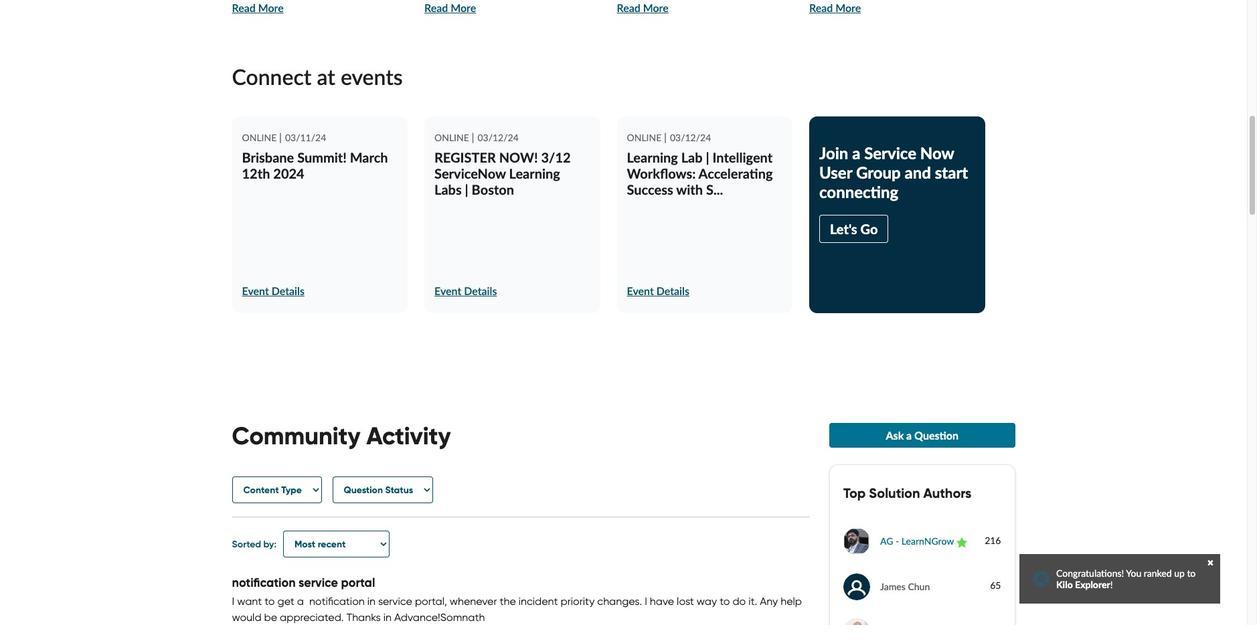 Task type: describe. For each thing, give the bounding box(es) containing it.
!
[[1110, 579, 1113, 590]]

learnngrow
[[901, 536, 954, 547]]

0 vertical spatial service
[[299, 575, 338, 590]]

3 read more link from the left
[[617, 0, 701, 17]]

it.
[[749, 595, 757, 608]]

events
[[341, 64, 403, 90]]

explorer
[[1075, 579, 1110, 590]]

congratulations!
[[1056, 568, 1124, 579]]

a for question
[[906, 429, 912, 442]]

priority
[[561, 595, 595, 608]]

0 horizontal spatial notification
[[232, 575, 296, 590]]

learning inside learning lab | intelligent workflows: accelerating success with s...
[[627, 149, 678, 166]]

2 read more link from the left
[[424, 0, 509, 17]]

1 more from the left
[[258, 2, 284, 14]]

ask a question link
[[829, 423, 1015, 448]]

by:
[[263, 538, 276, 550]]

up
[[1174, 568, 1185, 579]]

labs
[[434, 182, 462, 198]]

portal,
[[415, 595, 447, 608]]

1 read from the left
[[232, 2, 255, 14]]

3 read more from the left
[[617, 2, 668, 14]]

with
[[676, 182, 703, 198]]

2 read more from the left
[[424, 2, 476, 14]]

alert containing ×
[[1019, 554, 1220, 618]]

have
[[650, 595, 674, 608]]

| inside register now! 3/12 servicenow learning labs | boston
[[465, 182, 468, 198]]

congratulations! you ranked up to kilo explorer !
[[1056, 568, 1196, 590]]

online for register
[[434, 132, 469, 143]]

register
[[434, 149, 496, 166]]

event details for learning lab | intelligent workflows: accelerating success with s...
[[627, 284, 689, 297]]

mega patron image
[[956, 537, 967, 548]]

2 more from the left
[[451, 2, 476, 14]]

3/12
[[541, 149, 571, 166]]

summit!
[[297, 149, 347, 166]]

216
[[985, 535, 1001, 546]]

changes. i
[[597, 595, 647, 608]]

4 read more from the left
[[809, 2, 861, 14]]

1 horizontal spatial service
[[378, 595, 412, 608]]

would
[[232, 611, 261, 624]]

1 read more link from the left
[[232, 0, 365, 17]]

james chun link
[[843, 573, 940, 602]]

portal
[[341, 575, 375, 590]]

1 horizontal spatial notification
[[309, 595, 365, 608]]

×
[[1207, 558, 1214, 569]]

12th
[[242, 166, 270, 182]]

65
[[990, 580, 1001, 591]]

join a service now user group and start connecting
[[819, 143, 968, 202]]

workflows:
[[627, 166, 696, 182]]

you
[[1126, 568, 1141, 579]]

way
[[697, 595, 717, 608]]

event details link for learning lab | intelligent workflows: accelerating success with s...
[[627, 282, 689, 300]]

ag - learnngrow link
[[843, 528, 977, 557]]

let's go
[[830, 221, 878, 237]]

any
[[760, 595, 778, 608]]

ag
[[880, 536, 893, 547]]

march
[[350, 149, 388, 166]]

1 horizontal spatial in
[[383, 611, 391, 624]]

do
[[733, 595, 746, 608]]

1 read more from the left
[[232, 2, 284, 14]]

james chun image
[[843, 573, 870, 600]]

3 read from the left
[[617, 2, 640, 14]]

0 vertical spatial in
[[367, 595, 375, 608]]

help
[[781, 595, 802, 608]]

group
[[856, 163, 901, 182]]

top
[[843, 485, 866, 502]]

the
[[500, 595, 516, 608]]

2024
[[273, 166, 304, 182]]

intelligent
[[713, 149, 773, 166]]

ag - learnngrow image
[[843, 528, 870, 555]]

servicenow
[[434, 166, 506, 182]]

let's go link
[[819, 215, 889, 243]]

number of accepted solutions: 216 image
[[977, 522, 1001, 567]]

event for learning lab | intelligent workflows: accelerating success with s...
[[627, 284, 654, 297]]

connecting
[[819, 182, 898, 202]]

details for learning lab | intelligent workflows: accelerating success with s...
[[656, 284, 689, 297]]

03/12/24 for lab
[[670, 132, 711, 143]]

connect
[[232, 64, 312, 90]]

let's
[[830, 221, 857, 237]]

at
[[317, 64, 335, 90]]

user
[[819, 163, 852, 182]]

now!
[[499, 149, 538, 166]]

james
[[880, 581, 906, 592]]

advance!somnath
[[394, 611, 485, 624]]

notification service portal i want to get a  notification in service portal, whenever the incident priority changes. i have lost way to do it. any help would be appreciated. thanks in advance!somnath
[[232, 575, 802, 624]]

1 horizontal spatial to
[[720, 595, 730, 608]]

activity
[[366, 421, 451, 451]]



Task type: locate. For each thing, give the bounding box(es) containing it.
2 horizontal spatial event details
[[627, 284, 689, 297]]

community activity
[[232, 421, 451, 451]]

3 online from the left
[[627, 132, 662, 143]]

0 horizontal spatial service
[[299, 575, 338, 590]]

online
[[242, 132, 277, 143], [434, 132, 469, 143], [627, 132, 662, 143]]

0 horizontal spatial a
[[852, 143, 860, 163]]

3 details from the left
[[656, 284, 689, 297]]

want
[[237, 595, 262, 608]]

to
[[1187, 568, 1196, 579], [265, 595, 275, 608], [720, 595, 730, 608]]

1 horizontal spatial online
[[434, 132, 469, 143]]

a right ask
[[906, 429, 912, 442]]

0 horizontal spatial event details
[[242, 284, 305, 297]]

chun
[[908, 581, 930, 592]]

2 horizontal spatial to
[[1187, 568, 1196, 579]]

4 read more link from the left
[[809, 0, 921, 17]]

0 vertical spatial notification
[[232, 575, 296, 590]]

1 horizontal spatial event details link
[[434, 282, 497, 300]]

event details for brisbane summit! march 12th 2024
[[242, 284, 305, 297]]

learning right servicenow at the left of the page
[[509, 166, 560, 182]]

community
[[232, 421, 360, 451]]

0 vertical spatial |
[[706, 149, 709, 166]]

james chun
[[880, 581, 930, 592]]

4 more from the left
[[835, 2, 861, 14]]

2 read from the left
[[424, 2, 448, 14]]

online up brisbane
[[242, 132, 277, 143]]

2 event details from the left
[[434, 284, 497, 297]]

notification up want
[[232, 575, 296, 590]]

in
[[367, 595, 375, 608], [383, 611, 391, 624]]

1 vertical spatial service
[[378, 595, 412, 608]]

service up appreciated. thanks
[[299, 575, 338, 590]]

solution
[[869, 485, 920, 502]]

1 horizontal spatial |
[[706, 149, 709, 166]]

1 vertical spatial notification
[[309, 595, 365, 608]]

a
[[852, 143, 860, 163], [906, 429, 912, 442]]

appreciated. thanks
[[280, 611, 381, 624]]

2 details from the left
[[464, 284, 497, 297]]

connect at events
[[232, 64, 403, 90]]

to right up
[[1187, 568, 1196, 579]]

online for learning
[[627, 132, 662, 143]]

03/12/24 up now!
[[478, 132, 519, 143]]

4 read from the left
[[809, 2, 833, 14]]

i
[[232, 595, 234, 608]]

learning inside register now! 3/12 servicenow learning labs | boston
[[509, 166, 560, 182]]

learning lab | intelligent workflows: accelerating success with s...
[[627, 149, 773, 198]]

service left portal,
[[378, 595, 412, 608]]

2 horizontal spatial online
[[627, 132, 662, 143]]

2 event details link from the left
[[434, 282, 497, 300]]

success
[[627, 182, 673, 198]]

3 more from the left
[[643, 2, 668, 14]]

get
[[277, 595, 294, 608]]

0 horizontal spatial |
[[465, 182, 468, 198]]

2 horizontal spatial event details link
[[627, 282, 689, 300]]

top solution authors
[[843, 485, 971, 502]]

event details link
[[242, 282, 305, 300], [434, 282, 497, 300], [627, 282, 689, 300]]

join
[[819, 143, 848, 163]]

to inside congratulations! you ranked up to kilo explorer !
[[1187, 568, 1196, 579]]

number of accepted solutions: 65 image
[[940, 567, 1001, 612]]

go
[[860, 221, 878, 237]]

notification up appreciated. thanks
[[309, 595, 365, 608]]

| right "lab"
[[706, 149, 709, 166]]

incident
[[519, 595, 558, 608]]

whenever
[[450, 595, 497, 608]]

brisbane
[[242, 149, 294, 166]]

1 horizontal spatial learning
[[627, 149, 678, 166]]

authors
[[923, 485, 971, 502]]

0 horizontal spatial event
[[242, 284, 269, 297]]

to left do
[[720, 595, 730, 608]]

1 horizontal spatial a
[[906, 429, 912, 442]]

3 event from the left
[[627, 284, 654, 297]]

online up register
[[434, 132, 469, 143]]

question
[[914, 429, 959, 442]]

in down portal
[[367, 595, 375, 608]]

event details for register now! 3/12 servicenow learning labs | boston
[[434, 284, 497, 297]]

learning up success
[[627, 149, 678, 166]]

03/12/24
[[478, 132, 519, 143], [670, 132, 711, 143]]

boston
[[472, 182, 514, 198]]

event details link for register now! 3/12 servicenow learning labs | boston
[[434, 282, 497, 300]]

brisbane summit! march 12th 2024
[[242, 149, 388, 182]]

1 horizontal spatial event
[[434, 284, 461, 297]]

service
[[864, 143, 916, 163]]

-
[[896, 536, 899, 547]]

be
[[264, 611, 277, 624]]

ask a question
[[886, 429, 959, 442]]

and
[[905, 163, 931, 182]]

1 event from the left
[[242, 284, 269, 297]]

03/12/24 up "lab"
[[670, 132, 711, 143]]

details for register now! 3/12 servicenow learning labs | boston
[[464, 284, 497, 297]]

accelerating
[[699, 166, 773, 182]]

2 online from the left
[[434, 132, 469, 143]]

more
[[258, 2, 284, 14], [451, 2, 476, 14], [643, 2, 668, 14], [835, 2, 861, 14]]

online for brisbane
[[242, 132, 277, 143]]

0 horizontal spatial event details link
[[242, 282, 305, 300]]

1 03/12/24 from the left
[[478, 132, 519, 143]]

| inside learning lab | intelligent workflows: accelerating success with s...
[[706, 149, 709, 166]]

1 horizontal spatial event details
[[434, 284, 497, 297]]

event details link for brisbane summit! march 12th 2024
[[242, 282, 305, 300]]

event for brisbane summit! march 12th 2024
[[242, 284, 269, 297]]

lab
[[681, 149, 703, 166]]

0 horizontal spatial details
[[272, 284, 305, 297]]

start
[[935, 163, 968, 182]]

kilo
[[1056, 579, 1073, 590]]

1 vertical spatial in
[[383, 611, 391, 624]]

online up workflows:
[[627, 132, 662, 143]]

0 horizontal spatial to
[[265, 595, 275, 608]]

a inside ask a question link
[[906, 429, 912, 442]]

03/12/24 for now!
[[478, 132, 519, 143]]

0 horizontal spatial 03/12/24
[[478, 132, 519, 143]]

1 event details from the left
[[242, 284, 305, 297]]

read more link
[[232, 0, 365, 17], [424, 0, 509, 17], [617, 0, 701, 17], [809, 0, 921, 17]]

ag - learnngrow
[[880, 536, 954, 547]]

1 vertical spatial |
[[465, 182, 468, 198]]

0 horizontal spatial online
[[242, 132, 277, 143]]

in left 'advance!somnath' on the left
[[383, 611, 391, 624]]

1 details from the left
[[272, 284, 305, 297]]

details for brisbane summit! march 12th 2024
[[272, 284, 305, 297]]

0 horizontal spatial learning
[[509, 166, 560, 182]]

sorted
[[232, 538, 261, 550]]

sorted by:
[[232, 538, 276, 550]]

2 03/12/24 from the left
[[670, 132, 711, 143]]

3 event details from the left
[[627, 284, 689, 297]]

s...
[[706, 182, 723, 198]]

3 event details link from the left
[[627, 282, 689, 300]]

0 vertical spatial a
[[852, 143, 860, 163]]

learning
[[627, 149, 678, 166], [509, 166, 560, 182]]

0 horizontal spatial in
[[367, 595, 375, 608]]

notification service portal link
[[232, 575, 375, 590]]

to up the be
[[265, 595, 275, 608]]

1 online from the left
[[242, 132, 277, 143]]

ask
[[886, 429, 904, 442]]

1 horizontal spatial details
[[464, 284, 497, 297]]

now
[[920, 143, 954, 163]]

notification
[[232, 575, 296, 590], [309, 595, 365, 608]]

ranked
[[1144, 568, 1172, 579]]

read
[[232, 2, 255, 14], [424, 2, 448, 14], [617, 2, 640, 14], [809, 2, 833, 14]]

register now! 3/12 servicenow learning labs | boston
[[434, 149, 571, 198]]

event for register now! 3/12 servicenow learning labs | boston
[[434, 284, 461, 297]]

2 horizontal spatial event
[[627, 284, 654, 297]]

03/11/24
[[285, 132, 326, 143]]

alert
[[1019, 554, 1220, 618]]

lost
[[677, 595, 694, 608]]

| right labs on the top left of page
[[465, 182, 468, 198]]

1 event details link from the left
[[242, 282, 305, 300]]

1 horizontal spatial 03/12/24
[[670, 132, 711, 143]]

event details
[[242, 284, 305, 297], [434, 284, 497, 297], [627, 284, 689, 297]]

a right 'join' at right top
[[852, 143, 860, 163]]

details
[[272, 284, 305, 297], [464, 284, 497, 297], [656, 284, 689, 297]]

2 horizontal spatial details
[[656, 284, 689, 297]]

a for service
[[852, 143, 860, 163]]

1 vertical spatial a
[[906, 429, 912, 442]]

a inside join a service now user group and start connecting
[[852, 143, 860, 163]]

event
[[242, 284, 269, 297], [434, 284, 461, 297], [627, 284, 654, 297]]

2 event from the left
[[434, 284, 461, 297]]

|
[[706, 149, 709, 166], [465, 182, 468, 198]]

top solution authors heading
[[843, 485, 1001, 502]]



Task type: vqa. For each thing, say whether or not it's contained in the screenshot.
the Online associated with Learning
yes



